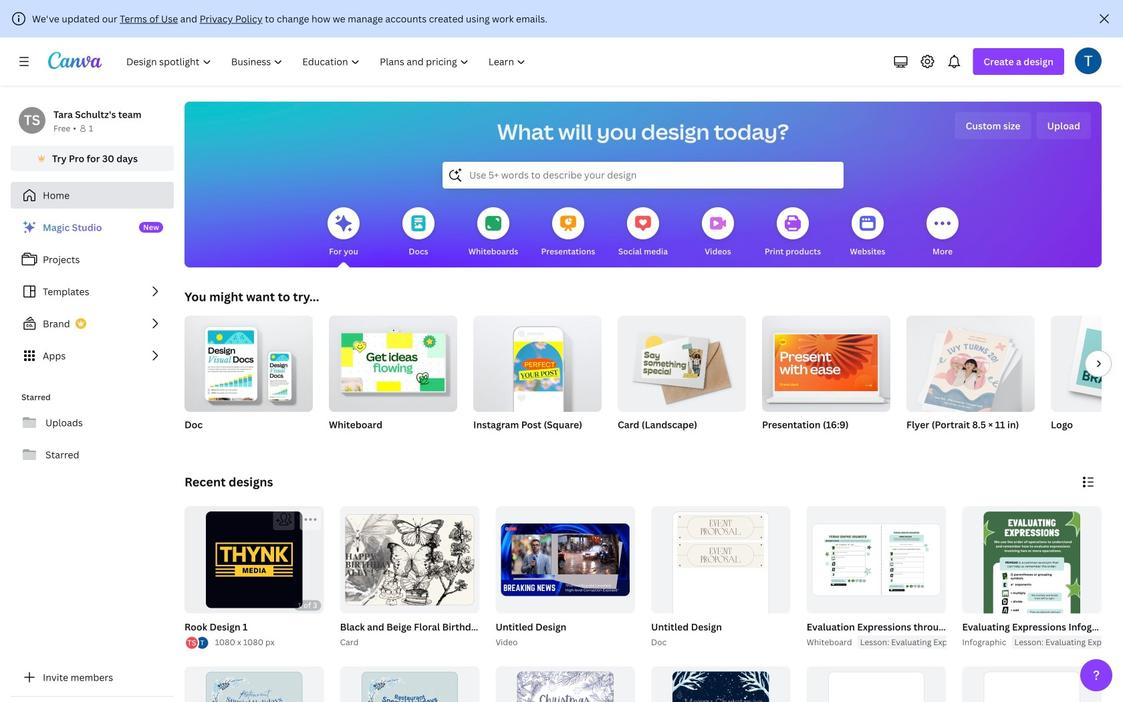 Task type: vqa. For each thing, say whether or not it's contained in the screenshot.
LIST to the top
yes



Task type: locate. For each thing, give the bounding box(es) containing it.
1 horizontal spatial list
[[185, 636, 210, 651]]

top level navigation element
[[118, 48, 537, 75]]

group
[[329, 310, 458, 448], [329, 310, 458, 412], [474, 310, 602, 448], [474, 310, 602, 412], [618, 310, 747, 448], [618, 310, 747, 412], [763, 310, 891, 448], [763, 310, 891, 412], [907, 310, 1036, 448], [907, 310, 1036, 416], [185, 316, 313, 448], [1052, 316, 1124, 448], [1052, 316, 1124, 412], [182, 506, 324, 651], [185, 506, 324, 614], [338, 506, 508, 649], [340, 506, 480, 614], [493, 506, 636, 649], [496, 506, 636, 614], [649, 506, 791, 649], [652, 506, 791, 649], [805, 506, 1055, 649], [807, 506, 947, 614], [960, 506, 1124, 702], [963, 506, 1103, 702], [185, 667, 324, 702], [340, 667, 480, 702], [496, 667, 636, 702], [652, 667, 791, 702], [807, 667, 947, 702], [963, 667, 1103, 702]]

None search field
[[443, 162, 844, 189]]

tara schultz image
[[1076, 47, 1103, 74]]

tara schultz's team element
[[19, 107, 45, 134]]

0 vertical spatial list
[[11, 214, 174, 369]]

list
[[11, 214, 174, 369], [185, 636, 210, 651]]

1 vertical spatial list
[[185, 636, 210, 651]]



Task type: describe. For each thing, give the bounding box(es) containing it.
tara schultz's team image
[[19, 107, 45, 134]]

Search search field
[[470, 163, 818, 188]]

0 horizontal spatial list
[[11, 214, 174, 369]]



